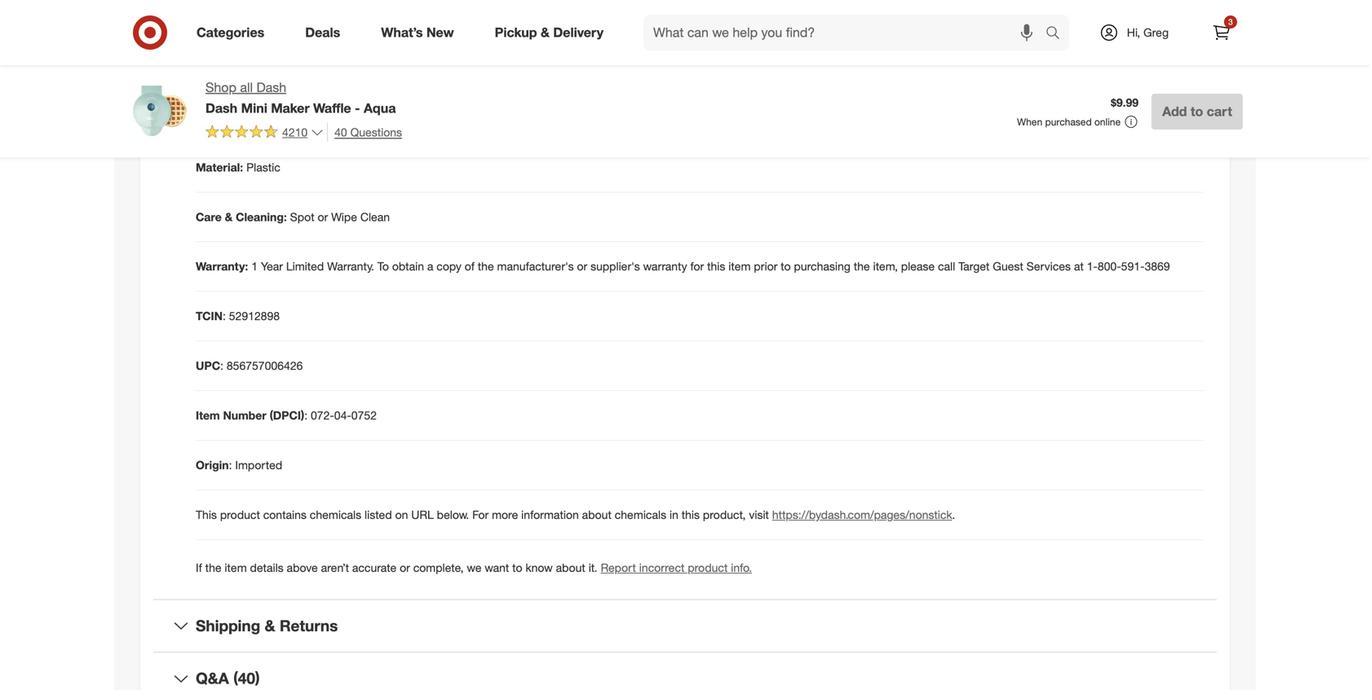 Task type: locate. For each thing, give the bounding box(es) containing it.
& inside dropdown button
[[265, 617, 275, 636]]

: for imported
[[229, 459, 232, 473]]

1 horizontal spatial to
[[781, 260, 791, 274]]

0 vertical spatial dash
[[257, 80, 286, 95]]

waffle
[[313, 100, 351, 116]]

1 vertical spatial or
[[577, 260, 588, 274]]

item
[[729, 260, 751, 274], [225, 561, 247, 576]]

add to cart
[[1163, 103, 1233, 119]]

surface
[[221, 110, 262, 125]]

warranty:
[[196, 260, 248, 274]]

to
[[1191, 103, 1204, 119], [781, 260, 791, 274], [512, 561, 523, 576]]

target
[[959, 260, 990, 274]]

the
[[478, 260, 494, 274], [854, 260, 870, 274], [205, 561, 222, 576]]

upc : 856757006426
[[196, 359, 303, 373]]

dash down wattage output: 350 watts
[[257, 80, 286, 95]]

1 horizontal spatial product
[[688, 561, 728, 576]]

2 horizontal spatial &
[[541, 25, 550, 40]]

0 horizontal spatial product
[[220, 508, 260, 523]]

1 horizontal spatial dash
[[257, 80, 286, 95]]

the right if
[[205, 561, 222, 576]]

2 chemicals from the left
[[615, 508, 667, 523]]

to
[[377, 260, 389, 274]]

1 vertical spatial item
[[225, 561, 247, 576]]

q&a (40)
[[196, 670, 260, 689]]

1-
[[1087, 260, 1098, 274]]

want
[[485, 561, 509, 576]]

0 vertical spatial or
[[318, 210, 328, 224]]

to inside button
[[1191, 103, 1204, 119]]

591-
[[1122, 260, 1145, 274]]

0 horizontal spatial item
[[225, 561, 247, 576]]

2 horizontal spatial to
[[1191, 103, 1204, 119]]

information
[[521, 508, 579, 523]]

spot
[[290, 210, 315, 224]]

visit
[[749, 508, 769, 523]]

warranty
[[643, 260, 687, 274]]

3869
[[1145, 260, 1170, 274]]

0 horizontal spatial this
[[682, 508, 700, 523]]

0 vertical spatial this
[[707, 260, 726, 274]]

origin
[[196, 459, 229, 473]]

or left supplier's
[[577, 260, 588, 274]]

shop all dash dash mini maker waffle - aqua
[[206, 80, 396, 116]]

this right in
[[682, 508, 700, 523]]

this right for
[[707, 260, 726, 274]]

1 horizontal spatial .
[[952, 508, 956, 523]]

what's new
[[381, 25, 454, 40]]

at
[[1074, 260, 1084, 274]]

1 vertical spatial dash
[[206, 100, 238, 116]]

please
[[901, 260, 935, 274]]

to right want
[[512, 561, 523, 576]]

0 horizontal spatial .
[[466, 508, 469, 523]]

url
[[411, 508, 434, 523]]

:
[[223, 309, 226, 324], [220, 359, 224, 373], [304, 409, 308, 423], [229, 459, 232, 473]]

product,
[[703, 508, 746, 523]]

1 horizontal spatial &
[[265, 617, 275, 636]]

deals
[[305, 25, 340, 40]]

item left prior
[[729, 260, 751, 274]]

about right information
[[582, 508, 612, 523]]

greg
[[1144, 25, 1169, 40]]

shop
[[206, 80, 237, 95]]

4210 link
[[206, 123, 324, 143]]

0 vertical spatial to
[[1191, 103, 1204, 119]]

.
[[466, 508, 469, 523], [952, 508, 956, 523]]

: left imported
[[229, 459, 232, 473]]

0 vertical spatial &
[[541, 25, 550, 40]]

0 horizontal spatial to
[[512, 561, 523, 576]]

: left 52912898 at the left of page
[[223, 309, 226, 324]]

0 vertical spatial item
[[729, 260, 751, 274]]

when purchased online
[[1017, 116, 1121, 128]]

mini
[[241, 100, 267, 116]]

product left info.
[[688, 561, 728, 576]]

new
[[427, 25, 454, 40]]

about left it.
[[556, 561, 586, 576]]

we
[[467, 561, 482, 576]]

1 horizontal spatial chemicals
[[615, 508, 667, 523]]

dash
[[257, 80, 286, 95], [206, 100, 238, 116]]

pickup
[[495, 25, 537, 40]]

0 horizontal spatial &
[[225, 210, 233, 224]]

square
[[312, 110, 348, 125]]

shipping
[[196, 617, 260, 636]]

0 horizontal spatial dash
[[206, 100, 238, 116]]

obtain
[[392, 260, 424, 274]]

856757006426
[[227, 359, 303, 373]]

chemicals
[[310, 508, 362, 523], [615, 508, 667, 523]]

plastic
[[246, 160, 280, 174]]

deals link
[[291, 15, 361, 51]]

services
[[1027, 260, 1071, 274]]

this
[[707, 260, 726, 274], [682, 508, 700, 523]]

chemicals left in
[[615, 508, 667, 523]]

3 link
[[1204, 15, 1240, 51]]

1 horizontal spatial or
[[400, 561, 410, 576]]

product right this
[[220, 508, 260, 523]]

& right care
[[225, 210, 233, 224]]

item left details
[[225, 561, 247, 576]]

dash down shop
[[206, 100, 238, 116]]

the left item,
[[854, 260, 870, 274]]

04-
[[334, 409, 351, 423]]

What can we help you find? suggestions appear below search field
[[644, 15, 1050, 51]]

supplier's
[[591, 260, 640, 274]]

care & cleaning: spot or wipe clean
[[196, 210, 390, 224]]

3
[[1229, 17, 1233, 27]]

2 vertical spatial or
[[400, 561, 410, 576]]

online
[[1095, 116, 1121, 128]]

800-
[[1098, 260, 1122, 274]]

1 horizontal spatial item
[[729, 260, 751, 274]]

52912898
[[229, 309, 280, 324]]

wipe
[[331, 210, 357, 224]]

: for 52912898
[[223, 309, 226, 324]]

chemicals left the listed
[[310, 508, 362, 523]]

1 vertical spatial product
[[688, 561, 728, 576]]

: left 856757006426
[[220, 359, 224, 373]]

to right prior
[[781, 260, 791, 274]]

search button
[[1039, 15, 1078, 54]]

1 vertical spatial &
[[225, 210, 233, 224]]

material: plastic
[[196, 160, 280, 174]]

upc
[[196, 359, 220, 373]]

complete,
[[413, 561, 464, 576]]

: left 072-
[[304, 409, 308, 423]]

to right "add"
[[1191, 103, 1204, 119]]

https://bydash.com/pages/nonstick link
[[772, 508, 952, 523]]

40 questions
[[335, 125, 402, 139]]

2 vertical spatial to
[[512, 561, 523, 576]]

or right spot at the left of the page
[[318, 210, 328, 224]]

report
[[601, 561, 636, 576]]

if
[[196, 561, 202, 576]]

or right accurate
[[400, 561, 410, 576]]

of
[[465, 260, 475, 274]]

& left returns
[[265, 617, 275, 636]]

0752
[[351, 409, 377, 423]]

on
[[395, 508, 408, 523]]

call
[[938, 260, 956, 274]]

0 horizontal spatial chemicals
[[310, 508, 362, 523]]

the right of
[[478, 260, 494, 274]]

& right pickup
[[541, 25, 550, 40]]

1 vertical spatial this
[[682, 508, 700, 523]]

item,
[[873, 260, 898, 274]]

aren't
[[321, 561, 349, 576]]

2 horizontal spatial or
[[577, 260, 588, 274]]

2 vertical spatial &
[[265, 617, 275, 636]]

image of dash mini maker waffle - aqua image
[[127, 78, 193, 144]]

0 vertical spatial about
[[582, 508, 612, 523]]

returns
[[280, 617, 338, 636]]



Task type: describe. For each thing, give the bounding box(es) containing it.
pickup & delivery
[[495, 25, 604, 40]]

listed
[[365, 508, 392, 523]]

0 horizontal spatial the
[[205, 561, 222, 576]]

grill surface area: 13 square inches
[[196, 110, 385, 125]]

https://bydash.com/pages/nonstick
[[772, 508, 952, 523]]

1
[[251, 260, 258, 274]]

& for care
[[225, 210, 233, 224]]

2 . from the left
[[952, 508, 956, 523]]

1 chemicals from the left
[[310, 508, 362, 523]]

categories link
[[183, 15, 285, 51]]

this product contains chemicals listed on url below . for more information about chemicals in this product, visit https://bydash.com/pages/nonstick .
[[196, 508, 956, 523]]

: for 856757006426
[[220, 359, 224, 373]]

this
[[196, 508, 217, 523]]

4210
[[282, 125, 308, 139]]

it.
[[589, 561, 598, 576]]

& for pickup
[[541, 25, 550, 40]]

0 horizontal spatial or
[[318, 210, 328, 224]]

in
[[670, 508, 679, 523]]

item
[[196, 409, 220, 423]]

care
[[196, 210, 222, 224]]

add to cart button
[[1152, 94, 1243, 130]]

prior
[[754, 260, 778, 274]]

1 horizontal spatial this
[[707, 260, 726, 274]]

cart
[[1207, 103, 1233, 119]]

item number (dpci) : 072-04-0752
[[196, 409, 377, 423]]

q&a (40) button
[[153, 653, 1217, 691]]

area:
[[265, 110, 293, 125]]

origin : imported
[[196, 459, 282, 473]]

0 vertical spatial product
[[220, 508, 260, 523]]

for
[[472, 508, 489, 523]]

what's
[[381, 25, 423, 40]]

purchased
[[1046, 116, 1092, 128]]

all
[[240, 80, 253, 95]]

shipping & returns
[[196, 617, 338, 636]]

limited
[[286, 260, 324, 274]]

hi, greg
[[1127, 25, 1169, 40]]

material:
[[196, 160, 243, 174]]

if the item details above aren't accurate or complete, we want to know about it. report incorrect product info.
[[196, 561, 752, 576]]

wattage
[[196, 61, 241, 75]]

info.
[[731, 561, 752, 576]]

delivery
[[553, 25, 604, 40]]

more
[[492, 508, 518, 523]]

manufacturer's
[[497, 260, 574, 274]]

aqua
[[364, 100, 396, 116]]

1 vertical spatial about
[[556, 561, 586, 576]]

(40)
[[233, 670, 260, 689]]

number
[[223, 409, 267, 423]]

guest
[[993, 260, 1024, 274]]

warranty: 1 year limited warranty. to obtain a copy of the manufacturer's or supplier's warranty for this item prior to purchasing the item, please call target guest services at 1-800-591-3869
[[196, 260, 1170, 274]]

1 horizontal spatial the
[[478, 260, 494, 274]]

1 . from the left
[[466, 508, 469, 523]]

13
[[296, 110, 309, 125]]

add
[[1163, 103, 1187, 119]]

-
[[355, 100, 360, 116]]

incorrect
[[639, 561, 685, 576]]

maker
[[271, 100, 310, 116]]

what's new link
[[367, 15, 475, 51]]

imported
[[235, 459, 282, 473]]

a
[[427, 260, 434, 274]]

q&a
[[196, 670, 229, 689]]

watts
[[310, 61, 337, 75]]

categories
[[197, 25, 265, 40]]

40
[[335, 125, 347, 139]]

& for shipping
[[265, 617, 275, 636]]

wattage output: 350 watts
[[196, 61, 337, 75]]

purchasing
[[794, 260, 851, 274]]

output:
[[244, 61, 285, 75]]

072-
[[311, 409, 334, 423]]

grill
[[196, 110, 218, 125]]

$9.99
[[1111, 95, 1139, 110]]

hi,
[[1127, 25, 1141, 40]]

contains
[[263, 508, 307, 523]]

details
[[250, 561, 284, 576]]

tcin : 52912898
[[196, 309, 280, 324]]

40 questions link
[[327, 123, 402, 142]]

(dpci)
[[270, 409, 304, 423]]

shipping & returns button
[[153, 601, 1217, 653]]

for
[[691, 260, 704, 274]]

above
[[287, 561, 318, 576]]

2 horizontal spatial the
[[854, 260, 870, 274]]

350
[[288, 61, 307, 75]]

1 vertical spatial to
[[781, 260, 791, 274]]

warranty.
[[327, 260, 374, 274]]



Task type: vqa. For each thing, say whether or not it's contained in the screenshot.
top product
yes



